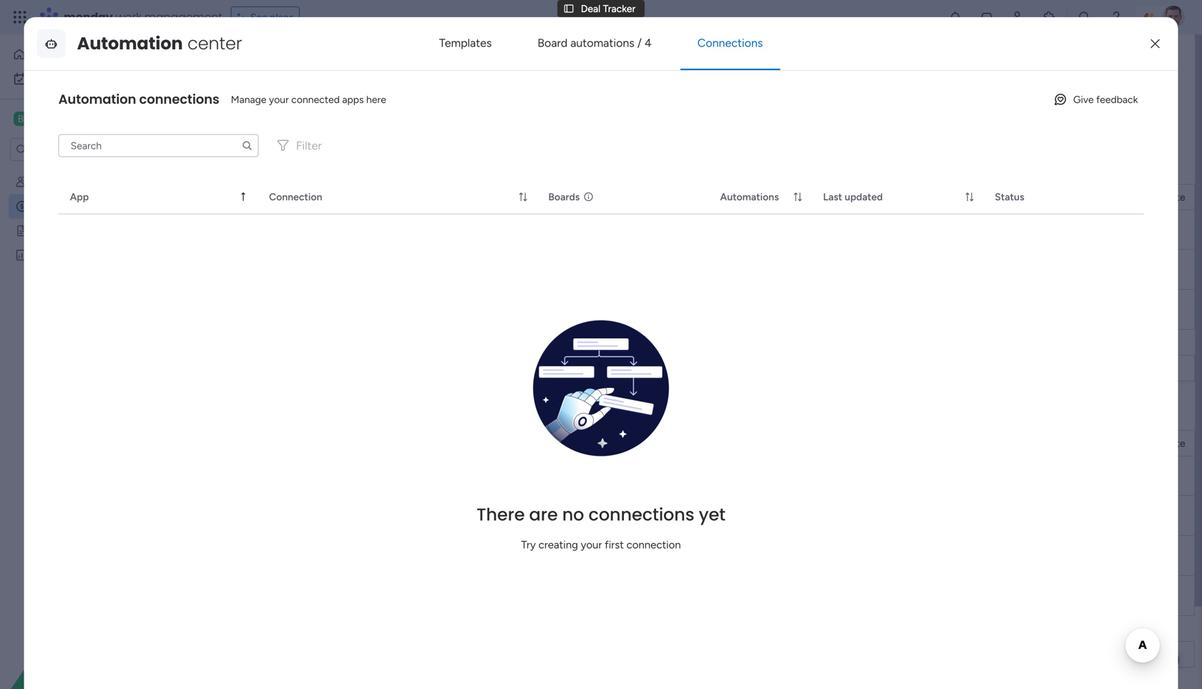Task type: describe. For each thing, give the bounding box(es) containing it.
filter
[[296, 139, 322, 152]]

/ inside button
[[638, 36, 642, 50]]

deal tracker inside list box
[[34, 200, 88, 213]]

Deal length field
[[850, 189, 908, 205]]

filter button
[[270, 134, 328, 157]]

deal value
[[940, 191, 987, 203]]

2023
[[1151, 645, 1176, 658]]

there are no connections yet image
[[514, 301, 689, 493]]

kanban
[[308, 88, 342, 101]]

earliest
[[1131, 655, 1159, 665]]

b
[[18, 113, 24, 125]]

phoenix levy
[[658, 510, 713, 522]]

try
[[522, 539, 536, 552]]

connections inside table
[[589, 503, 695, 527]]

sort image for last updated
[[964, 191, 976, 203]]

automation for automation connections
[[58, 90, 136, 109]]

home option
[[9, 43, 174, 66]]

deal
[[246, 126, 265, 139]]

apps
[[342, 94, 364, 106]]

feedback
[[1097, 93, 1139, 106]]

lottie animation element
[[0, 545, 183, 690]]

no
[[563, 503, 585, 527]]

templates button
[[422, 26, 509, 60]]

1 owner field from the top
[[564, 189, 601, 205]]

won
[[474, 510, 495, 522]]

1 vertical spatial /
[[1120, 88, 1124, 101]]

board automations / 4
[[538, 36, 652, 50]]

Deal Tracker field
[[214, 45, 362, 77]]

automations column header
[[709, 180, 812, 214]]

management
[[144, 9, 222, 25]]

templates
[[439, 36, 492, 50]]

center
[[188, 31, 242, 55]]

last updated column header
[[812, 180, 984, 214]]

board activity image
[[1045, 53, 1063, 70]]

sort image for automations
[[792, 191, 804, 203]]

workspace image
[[14, 111, 28, 127]]

work for my
[[49, 73, 71, 85]]

are
[[530, 503, 558, 527]]

automation for automation center
[[77, 31, 183, 55]]

levy
[[693, 510, 713, 522]]

date for 2nd 'deal creation date' field from the top of the page
[[1166, 437, 1186, 450]]

table
[[263, 88, 287, 101]]

1 owner from the top
[[567, 191, 598, 203]]

automations
[[721, 191, 779, 203]]

Search in workspace field
[[30, 141, 120, 158]]

add view image
[[361, 89, 367, 100]]

deal length
[[854, 191, 904, 203]]

automate
[[1073, 88, 1118, 101]]

date
[[1047, 191, 1068, 203]]

length
[[876, 191, 904, 203]]

manage your connected apps here
[[231, 94, 386, 106]]

0 vertical spatial your
[[269, 94, 289, 106]]

connected
[[292, 94, 340, 106]]

board
[[538, 36, 568, 50]]

sort image for app
[[238, 191, 249, 203]]

monday work management
[[64, 9, 222, 25]]

connections button
[[681, 26, 781, 60]]

my work link
[[9, 67, 174, 90]]

1 deal creation date field from the top
[[1101, 189, 1190, 205]]

monday marketplace image
[[1043, 10, 1058, 24]]

there
[[477, 503, 525, 527]]

see plans
[[250, 11, 294, 23]]

my
[[33, 73, 47, 85]]

see plans button
[[231, 6, 300, 28]]

app
[[70, 191, 89, 203]]

my work
[[33, 73, 71, 85]]

2 owner field from the top
[[564, 436, 601, 451]]

close date
[[1019, 191, 1068, 203]]

terry turtle image
[[1163, 6, 1186, 29]]

Priority field
[[776, 189, 815, 205]]

deal creation date for second 'deal creation date' field from the bottom
[[1104, 191, 1186, 203]]

last updated
[[824, 191, 883, 203]]

here
[[367, 94, 386, 106]]

automation connections
[[58, 90, 220, 109]]

public dashboard image
[[15, 248, 29, 262]]

automations
[[571, 36, 635, 50]]

my work option
[[9, 67, 174, 90]]

2 horizontal spatial tracker
[[603, 2, 636, 15]]

automate / 4
[[1073, 88, 1133, 101]]

main table
[[239, 88, 287, 101]]

2 owner from the top
[[567, 437, 598, 450]]

dec
[[1114, 645, 1133, 658]]



Task type: vqa. For each thing, say whether or not it's contained in the screenshot.
Filter
yes



Task type: locate. For each thing, give the bounding box(es) containing it.
0 horizontal spatial 4
[[645, 36, 652, 50]]

click to visit connection automations image
[[583, 191, 595, 203]]

sort image inside automations column header
[[792, 191, 804, 203]]

2 date from the top
[[1166, 437, 1186, 450]]

2 horizontal spatial deal tracker
[[581, 2, 636, 15]]

1 vertical spatial deal creation date field
[[1101, 436, 1190, 451]]

notifications image
[[949, 10, 963, 24]]

0 vertical spatial work
[[116, 9, 141, 25]]

/ right automate
[[1120, 88, 1124, 101]]

connection column header
[[258, 180, 537, 214]]

close
[[1019, 191, 1045, 203]]

there are no connections yet table
[[58, 180, 1144, 684]]

select product image
[[13, 10, 27, 24]]

1 sort image from the left
[[238, 191, 249, 203]]

sort image inside connection 'column header'
[[517, 191, 529, 203]]

deal tracker down the search in workspace field
[[34, 200, 88, 213]]

1 horizontal spatial connections
[[589, 503, 695, 527]]

Close Date field
[[1016, 189, 1072, 205]]

phoenix
[[658, 510, 691, 522]]

1 vertical spatial work
[[49, 73, 71, 85]]

1 horizontal spatial 4
[[1127, 88, 1133, 101]]

help
[[1142, 653, 1168, 668]]

new
[[223, 126, 244, 139]]

0 vertical spatial owner field
[[564, 189, 601, 205]]

board automations / 4 button
[[521, 26, 669, 60]]

main table button
[[217, 83, 297, 106]]

0 vertical spatial owner
[[567, 191, 598, 203]]

yet
[[699, 503, 726, 527]]

0 vertical spatial /
[[638, 36, 642, 50]]

value
[[962, 191, 987, 203]]

1 vertical spatial 4
[[1127, 88, 1133, 101]]

2 deal creation date from the top
[[1104, 437, 1186, 450]]

connections up search search box
[[139, 90, 220, 109]]

0 horizontal spatial your
[[269, 94, 289, 106]]

Owner field
[[564, 189, 601, 205], [564, 436, 601, 451]]

sort image down "search" icon
[[238, 191, 249, 203]]

Deal Value field
[[936, 189, 990, 205]]

tracker up 'automations'
[[603, 2, 636, 15]]

first
[[605, 539, 624, 552]]

connections
[[139, 90, 220, 109], [589, 503, 695, 527]]

row group
[[58, 180, 1144, 214]]

automation center
[[77, 31, 242, 55]]

deal creation date for 2nd 'deal creation date' field from the top of the page
[[1104, 437, 1186, 450]]

give feedback button
[[1048, 88, 1144, 111]]

b button
[[10, 107, 140, 131]]

column header
[[1099, 180, 1144, 214]]

4
[[645, 36, 652, 50], [1127, 88, 1133, 101]]

main
[[239, 88, 261, 101]]

17,
[[1136, 645, 1149, 658]]

sort image left boards
[[517, 191, 529, 203]]

manage
[[231, 94, 267, 106]]

0 vertical spatial deal tracker
[[581, 2, 636, 15]]

0 horizontal spatial deal tracker
[[34, 200, 88, 213]]

sort image left status
[[964, 191, 976, 203]]

boards
[[549, 191, 580, 203]]

None search field
[[58, 134, 259, 157]]

public board image
[[15, 224, 29, 238]]

connections up the connection
[[589, 503, 695, 527]]

0 horizontal spatial connections
[[139, 90, 220, 109]]

2 sort image from the left
[[517, 191, 529, 203]]

tracker inside list box
[[56, 200, 88, 213]]

connection
[[627, 539, 681, 552]]

tracker down the search in workspace field
[[56, 200, 88, 213]]

1 vertical spatial deal tracker
[[218, 45, 358, 77]]

priority
[[779, 191, 812, 203]]

your
[[269, 94, 289, 106], [581, 539, 603, 552]]

/ right 'automations'
[[638, 36, 642, 50]]

deal creation date
[[1104, 191, 1186, 203], [1104, 437, 1186, 450]]

0 vertical spatial connections
[[139, 90, 220, 109]]

automation down monday work management
[[77, 31, 183, 55]]

1 vertical spatial owner field
[[564, 436, 601, 451]]

4 sort image from the left
[[964, 191, 976, 203]]

1 vertical spatial creation
[[1127, 437, 1163, 450]]

date
[[1166, 191, 1186, 203], [1166, 437, 1186, 450]]

deal tracker up 'automations'
[[581, 2, 636, 15]]

4 inside button
[[645, 36, 652, 50]]

search image
[[242, 140, 253, 151]]

1 horizontal spatial /
[[1120, 88, 1124, 101]]

plans
[[270, 11, 294, 23]]

work
[[116, 9, 141, 25], [49, 73, 71, 85]]

deal inside list box
[[34, 200, 53, 213]]

1 horizontal spatial deal tracker
[[218, 45, 358, 77]]

1 vertical spatial automation
[[58, 90, 136, 109]]

1 horizontal spatial work
[[116, 9, 141, 25]]

dec 17, 2023 earliest
[[1114, 645, 1176, 665]]

1 horizontal spatial tracker
[[274, 45, 358, 77]]

owner
[[567, 191, 598, 203], [567, 437, 598, 450]]

deal
[[581, 2, 601, 15], [218, 45, 268, 77], [324, 191, 344, 203], [854, 191, 873, 203], [940, 191, 959, 203], [1104, 191, 1124, 203], [34, 200, 53, 213], [1104, 437, 1124, 450]]

connections
[[698, 36, 763, 50]]

home
[[32, 48, 59, 61]]

automation down my work 'option'
[[58, 90, 136, 109]]

4 right 'automations'
[[645, 36, 652, 50]]

work right monday
[[116, 9, 141, 25]]

Deal creation date field
[[1101, 189, 1190, 205], [1101, 436, 1190, 451]]

0 vertical spatial tracker
[[603, 2, 636, 15]]

2 vertical spatial deal tracker
[[34, 200, 88, 213]]

sort image inside last updated column header
[[964, 191, 976, 203]]

4 right automate
[[1127, 88, 1133, 101]]

your inside there are no connections yet table
[[581, 539, 603, 552]]

try creating your first connection
[[522, 539, 681, 552]]

deal tracker list box
[[0, 167, 183, 461]]

your right the main on the top left
[[269, 94, 289, 106]]

0 horizontal spatial /
[[638, 36, 642, 50]]

see
[[250, 11, 268, 23]]

give feedback
[[1074, 93, 1139, 106]]

2 creation from the top
[[1127, 437, 1163, 450]]

invite members image
[[1012, 10, 1026, 24]]

tracker
[[603, 2, 636, 15], [274, 45, 358, 77], [56, 200, 88, 213]]

1 vertical spatial owner
[[567, 437, 598, 450]]

sort image inside app column header
[[238, 191, 249, 203]]

new deal button
[[217, 121, 271, 144]]

last
[[824, 191, 843, 203]]

work for monday
[[116, 9, 141, 25]]

0 vertical spatial deal creation date field
[[1101, 189, 1190, 205]]

date for second 'deal creation date' field from the bottom
[[1166, 191, 1186, 203]]

there are no connections yet
[[477, 503, 726, 527]]

connection
[[269, 191, 323, 203]]

work inside 'option'
[[49, 73, 71, 85]]

your left the first
[[581, 539, 603, 552]]

0 vertical spatial creation
[[1127, 191, 1163, 203]]

automation
[[77, 31, 183, 55], [58, 90, 136, 109]]

monday
[[64, 9, 113, 25]]

2 vertical spatial tracker
[[56, 200, 88, 213]]

1 horizontal spatial your
[[581, 539, 603, 552]]

0 horizontal spatial work
[[49, 73, 71, 85]]

column information image
[[730, 192, 742, 203]]

home link
[[9, 43, 174, 66]]

3 sort image from the left
[[792, 191, 804, 203]]

kanban button
[[297, 83, 352, 106]]

0 vertical spatial date
[[1166, 191, 1186, 203]]

1 vertical spatial connections
[[589, 503, 695, 527]]

new deal
[[223, 126, 265, 139]]

help button
[[1130, 649, 1180, 672]]

sort image for connection
[[517, 191, 529, 203]]

tracker up kanban
[[274, 45, 358, 77]]

app column header
[[58, 180, 258, 214]]

1 vertical spatial date
[[1166, 437, 1186, 450]]

0 vertical spatial automation
[[77, 31, 183, 55]]

update feed image
[[980, 10, 995, 24]]

Search search field
[[58, 134, 259, 157]]

0 vertical spatial deal creation date
[[1104, 191, 1186, 203]]

0 vertical spatial 4
[[645, 36, 652, 50]]

creating
[[539, 539, 578, 552]]

1 creation from the top
[[1127, 191, 1163, 203]]

sort image left last at the top of the page
[[792, 191, 804, 203]]

creation
[[1127, 191, 1163, 203], [1127, 437, 1163, 450]]

option
[[0, 169, 183, 172]]

1 vertical spatial your
[[581, 539, 603, 552]]

lottie animation image
[[0, 545, 183, 690]]

row group containing app
[[58, 180, 1144, 214]]

deal tracker up the table on the left top of page
[[218, 45, 358, 77]]

deal tracker
[[581, 2, 636, 15], [218, 45, 358, 77], [34, 200, 88, 213]]

0 horizontal spatial tracker
[[56, 200, 88, 213]]

status
[[996, 191, 1025, 203]]

updated
[[845, 191, 883, 203]]

1 deal creation date from the top
[[1104, 191, 1186, 203]]

give
[[1074, 93, 1095, 106]]

help image
[[1110, 10, 1124, 24]]

search everything image
[[1078, 10, 1093, 24]]

/
[[638, 36, 642, 50], [1120, 88, 1124, 101]]

work right my
[[49, 73, 71, 85]]

2 deal creation date field from the top
[[1101, 436, 1190, 451]]

sort image
[[238, 191, 249, 203], [517, 191, 529, 203], [792, 191, 804, 203], [964, 191, 976, 203]]

1 vertical spatial tracker
[[274, 45, 358, 77]]

1 vertical spatial deal creation date
[[1104, 437, 1186, 450]]

1 date from the top
[[1166, 191, 1186, 203]]



